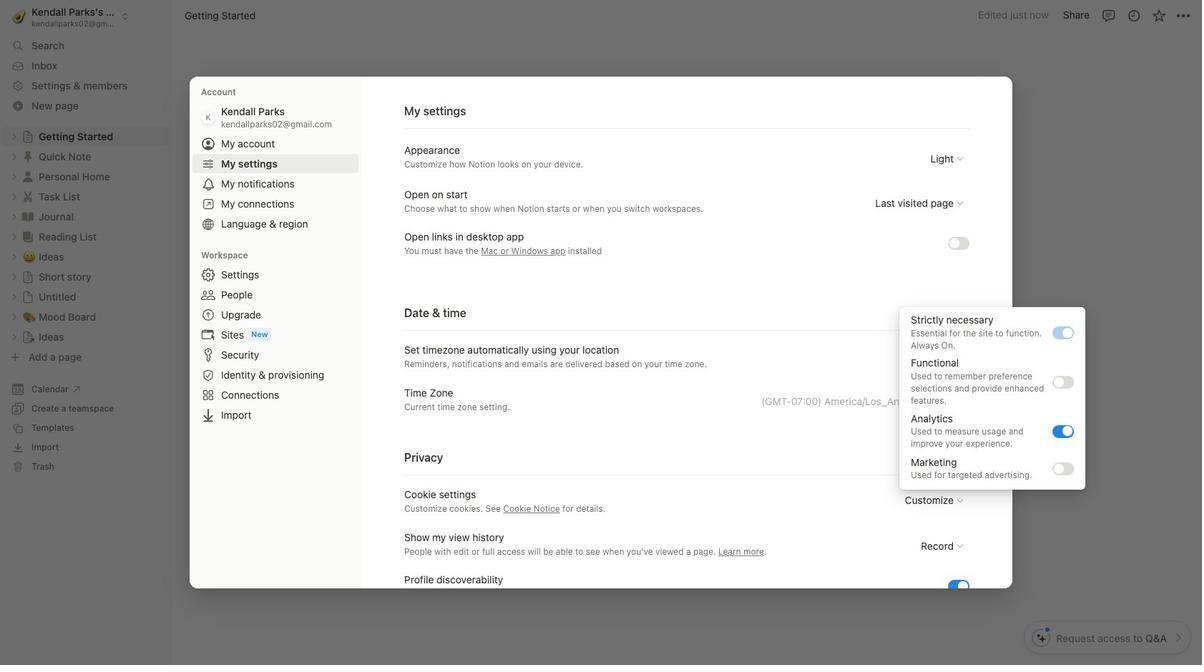 Task type: locate. For each thing, give the bounding box(es) containing it.
comments image
[[1102, 8, 1117, 23]]

👋 image
[[435, 158, 450, 176]]

updates image
[[1127, 8, 1142, 23]]



Task type: vqa. For each thing, say whether or not it's contained in the screenshot.
🥑 icon
yes



Task type: describe. For each thing, give the bounding box(es) containing it.
🥑 image
[[12, 7, 26, 25]]

favorite image
[[1152, 8, 1167, 23]]

👉 image
[[435, 450, 450, 468]]



